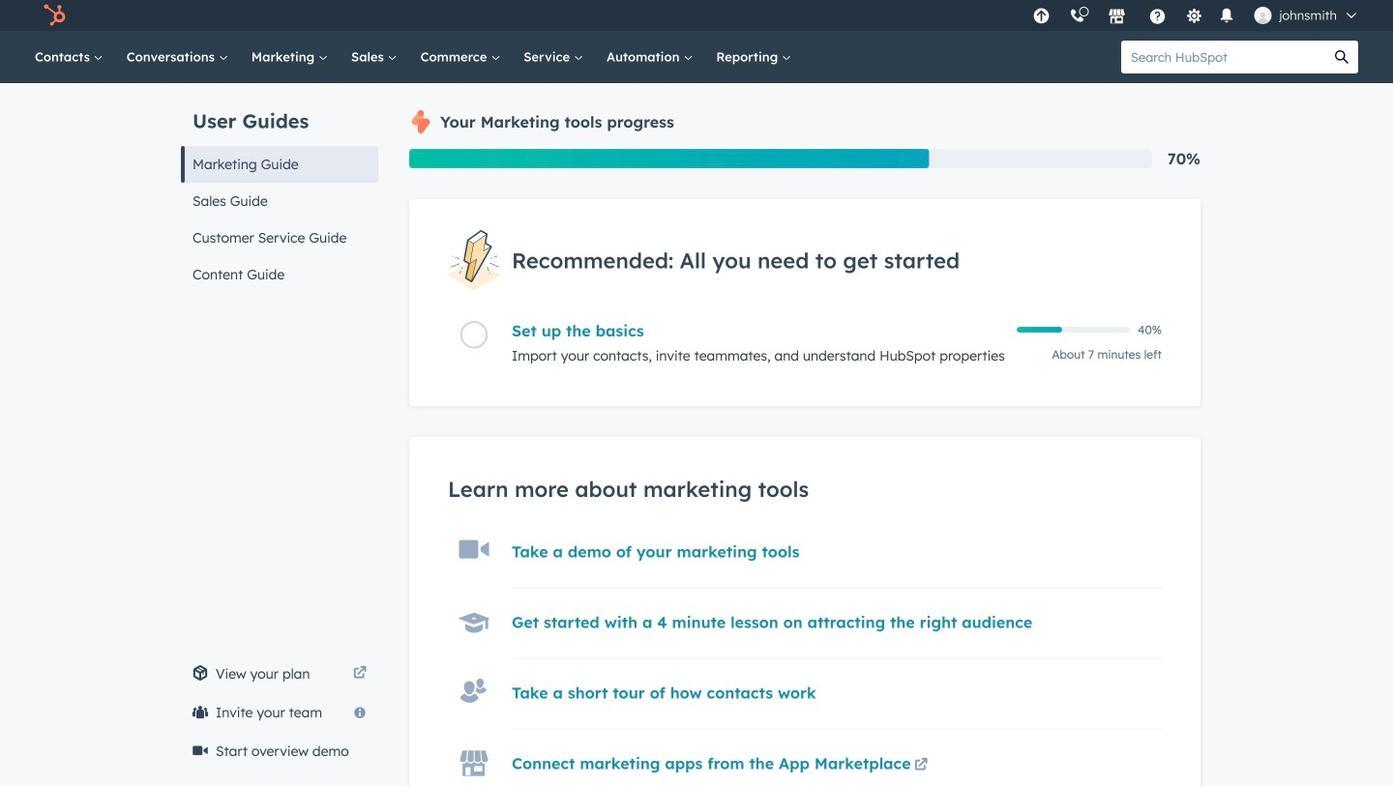 Task type: locate. For each thing, give the bounding box(es) containing it.
progress bar
[[409, 149, 930, 168]]

link opens in a new window image
[[353, 663, 367, 686], [353, 668, 367, 681], [915, 760, 928, 774]]

user guides element
[[181, 83, 378, 293]]

marketplaces image
[[1108, 9, 1126, 26]]

menu
[[1023, 0, 1370, 31]]

[object object] complete progress bar
[[1017, 327, 1062, 333]]

Search HubSpot search field
[[1122, 41, 1326, 74]]



Task type: vqa. For each thing, say whether or not it's contained in the screenshot.
progress bar
yes



Task type: describe. For each thing, give the bounding box(es) containing it.
john smith image
[[1255, 7, 1272, 24]]

link opens in a new window image
[[915, 755, 928, 778]]



